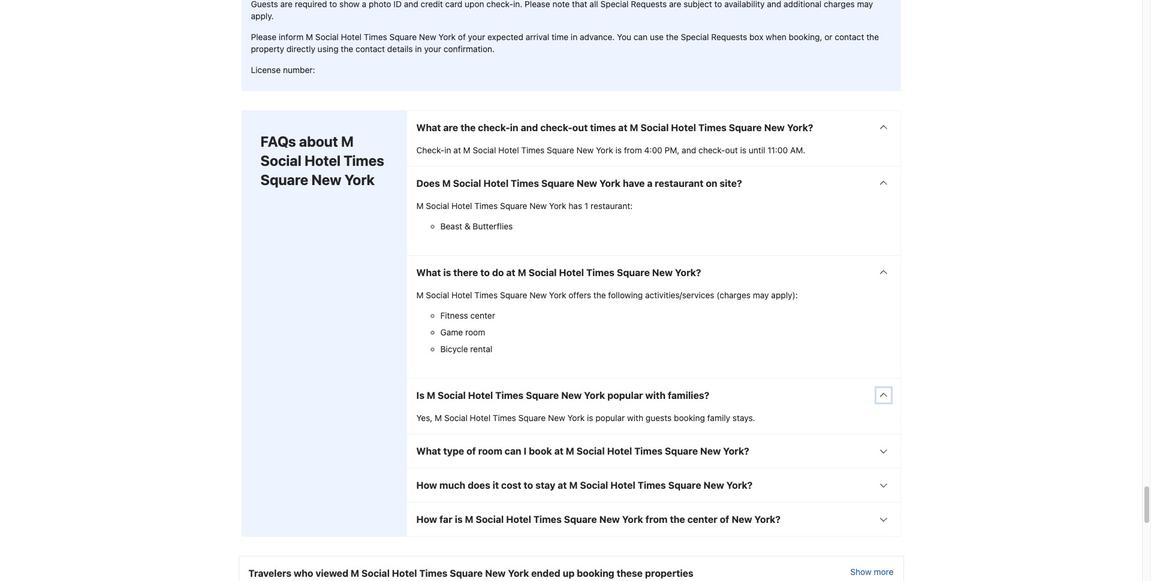 Task type: vqa. For each thing, say whether or not it's contained in the screenshot.
"The" within the What are the check-in and check-out times at M Social Hotel Times Square New York? dropdown button
yes



Task type: describe. For each thing, give the bounding box(es) containing it.
what type of room can i book at m social hotel times square new york? button
[[407, 435, 900, 468]]

is left until
[[740, 145, 747, 155]]

expected
[[488, 32, 524, 42]]

how far is m social hotel times square new york from the center of new york?
[[417, 514, 781, 525]]

are for and
[[280, 0, 293, 9]]

time
[[552, 32, 569, 42]]

when
[[766, 32, 787, 42]]

card
[[445, 0, 463, 9]]

can inside please inform m social hotel times square new york of your expected arrival time in advance. you can use the special requests box when booking, or contact the property directly using the contact details in your confirmation.
[[634, 32, 648, 42]]

booking for up
[[577, 568, 615, 579]]

properties
[[645, 568, 694, 579]]

check- inside guests are required to show a photo id and credit card upon check-in. please note that all special requests are subject to availability and additional charges may apply.
[[487, 0, 513, 9]]

&
[[465, 221, 471, 231]]

m inside please inform m social hotel times square new york of your expected arrival time in advance. you can use the special requests box when booking, or contact the property directly using the contact details in your confirmation.
[[306, 32, 313, 42]]

at inside dropdown button
[[554, 446, 564, 457]]

butterflies
[[473, 221, 513, 231]]

there
[[454, 267, 478, 278]]

travelers who viewed m social hotel times square new york ended up booking these properties
[[249, 568, 694, 579]]

beast
[[441, 221, 462, 231]]

is inside dropdown button
[[455, 514, 463, 525]]

square up does m social hotel times square new york have a restaurant on site?
[[547, 145, 574, 155]]

york inside dropdown button
[[622, 514, 643, 525]]

to left stay
[[524, 480, 533, 491]]

1 vertical spatial contact
[[356, 44, 385, 54]]

have
[[623, 178, 645, 189]]

from inside dropdown button
[[646, 514, 668, 525]]

advance.
[[580, 32, 615, 42]]

apply):
[[772, 290, 798, 300]]

credit
[[421, 0, 443, 9]]

please inform m social hotel times square new york of your expected arrival time in advance. you can use the special requests box when booking, or contact the property directly using the contact details in your confirmation.
[[251, 32, 879, 54]]

it
[[493, 480, 499, 491]]

social up fitness on the bottom left of the page
[[426, 290, 449, 300]]

show more link
[[851, 566, 894, 581]]

square up i
[[519, 413, 546, 423]]

hotel inside please inform m social hotel times square new york of your expected arrival time in advance. you can use the special requests box when booking, or contact the property directly using the contact details in your confirmation.
[[341, 32, 362, 42]]

of inside what type of room can i book at m social hotel times square new york? dropdown button
[[467, 446, 476, 457]]

show
[[339, 0, 360, 9]]

details
[[387, 44, 413, 54]]

what are the check-in and check-out times at m social hotel times square new york?
[[417, 122, 814, 133]]

social inside faqs about m social hotel times square new york
[[261, 152, 302, 169]]

license number:
[[251, 65, 315, 75]]

license
[[251, 65, 281, 75]]

social down it
[[476, 514, 504, 525]]

social right the check-
[[473, 145, 496, 155]]

required
[[295, 0, 327, 9]]

beast & butterflies
[[441, 221, 513, 231]]

york inside please inform m social hotel times square new york of your expected arrival time in advance. you can use the special requests box when booking, or contact the property directly using the contact details in your confirmation.
[[439, 32, 456, 42]]

social up 4:00 pm,
[[641, 122, 669, 133]]

new inside dropdown button
[[700, 446, 721, 457]]

offers
[[569, 290, 591, 300]]

does
[[417, 178, 440, 189]]

0 horizontal spatial with
[[627, 413, 644, 423]]

much
[[440, 480, 466, 491]]

apply.
[[251, 11, 274, 21]]

following
[[608, 290, 643, 300]]

stay
[[536, 480, 556, 491]]

0 horizontal spatial from
[[624, 145, 642, 155]]

is m social hotel times square new york popular with families?
[[417, 390, 710, 401]]

property
[[251, 44, 284, 54]]

you
[[617, 32, 632, 42]]

square down do
[[500, 290, 527, 300]]

does m social hotel times square new york have a restaurant on site?
[[417, 178, 742, 189]]

guests
[[251, 0, 278, 9]]

square inside what is there to do at m social hotel times square new york? dropdown button
[[617, 267, 650, 278]]

faqs
[[261, 133, 296, 150]]

arrival
[[526, 32, 549, 42]]

booking for guests
[[674, 413, 705, 423]]

these
[[617, 568, 643, 579]]

fitness
[[441, 310, 468, 321]]

game
[[441, 327, 463, 337]]

is
[[417, 390, 425, 401]]

until
[[749, 145, 766, 155]]

accordion control element
[[406, 110, 901, 537]]

new inside faqs about m social hotel times square new york
[[311, 171, 342, 188]]

square inside what type of room can i book at m social hotel times square new york? dropdown button
[[665, 446, 698, 457]]

square inside please inform m social hotel times square new york of your expected arrival time in advance. you can use the special requests box when booking, or contact the property directly using the contact details in your confirmation.
[[390, 32, 417, 42]]

m inside how much does it cost to stay at m social hotel times square new york? dropdown button
[[569, 480, 578, 491]]

does
[[468, 480, 490, 491]]

upon
[[465, 0, 484, 9]]

check-
[[417, 145, 445, 155]]

id
[[394, 0, 402, 9]]

square up butterflies
[[500, 201, 527, 211]]

and inside dropdown button
[[521, 122, 538, 133]]

yes,
[[417, 413, 433, 423]]

cost
[[501, 480, 522, 491]]

social right does
[[453, 178, 481, 189]]

2 horizontal spatial are
[[669, 0, 682, 9]]

how much does it cost to stay at m social hotel times square new york? button
[[407, 469, 900, 502]]

(charges
[[717, 290, 751, 300]]

m social hotel times square new york has 1 restaurant:
[[417, 201, 633, 211]]

york? inside dropdown button
[[723, 446, 750, 457]]

times inside dropdown button
[[635, 446, 663, 457]]

may inside guests are required to show a photo id and credit card upon check-in. please note that all special requests are subject to availability and additional charges may apply.
[[857, 0, 873, 9]]

m inside faqs about m social hotel times square new york
[[341, 133, 354, 150]]

please inside please inform m social hotel times square new york of your expected arrival time in advance. you can use the special requests box when booking, or contact the property directly using the contact details in your confirmation.
[[251, 32, 277, 42]]

room inside dropdown button
[[478, 446, 503, 457]]

type
[[443, 446, 464, 457]]

does m social hotel times square new york have a restaurant on site? button
[[407, 166, 900, 200]]

is up what type of room can i book at m social hotel times square new york? on the bottom of page
[[587, 413, 593, 423]]

fitness center
[[441, 310, 495, 321]]

guests are required to show a photo id and credit card upon check-in. please note that all special requests are subject to availability and additional charges may apply.
[[251, 0, 873, 21]]

or
[[825, 32, 833, 42]]

show more
[[851, 567, 894, 577]]

times inside please inform m social hotel times square new york of your expected arrival time in advance. you can use the special requests box when booking, or contact the property directly using the contact details in your confirmation.
[[364, 32, 387, 42]]

may inside accordion control element
[[753, 290, 769, 300]]

charges
[[824, 0, 855, 9]]

what is there to do at m social hotel times square new york?
[[417, 267, 701, 278]]



Task type: locate. For each thing, give the bounding box(es) containing it.
please
[[525, 0, 550, 9], [251, 32, 277, 42]]

out left until
[[725, 145, 738, 155]]

center down how much does it cost to stay at m social hotel times square new york? dropdown button at bottom
[[688, 514, 718, 525]]

square up until
[[729, 122, 762, 133]]

1 vertical spatial can
[[505, 446, 522, 457]]

travelers
[[249, 568, 292, 579]]

out inside dropdown button
[[573, 122, 588, 133]]

families?
[[668, 390, 710, 401]]

subject
[[684, 0, 712, 9]]

1 vertical spatial with
[[627, 413, 644, 423]]

please up property
[[251, 32, 277, 42]]

requests inside please inform m social hotel times square new york of your expected arrival time in advance. you can use the special requests box when booking, or contact the property directly using the contact details in your confirmation.
[[711, 32, 747, 42]]

0 vertical spatial popular
[[608, 390, 643, 401]]

please inside guests are required to show a photo id and credit card upon check-in. please note that all special requests are subject to availability and additional charges may apply.
[[525, 0, 550, 9]]

0 vertical spatial what
[[417, 122, 441, 133]]

0 horizontal spatial may
[[753, 290, 769, 300]]

0 horizontal spatial center
[[470, 310, 495, 321]]

at right the check-
[[454, 145, 461, 155]]

hotel inside dropdown button
[[607, 446, 632, 457]]

0 vertical spatial out
[[573, 122, 588, 133]]

square inside what are the check-in and check-out times at m social hotel times square new york? dropdown button
[[729, 122, 762, 133]]

how left far
[[417, 514, 437, 525]]

times inside faqs about m social hotel times square new york
[[344, 152, 384, 169]]

2 what from the top
[[417, 267, 441, 278]]

0 vertical spatial special
[[601, 0, 629, 9]]

are right guests
[[280, 0, 293, 9]]

requests up the use
[[631, 0, 667, 9]]

inform
[[279, 32, 304, 42]]

1 vertical spatial what
[[417, 267, 441, 278]]

that
[[572, 0, 588, 9]]

0 horizontal spatial requests
[[631, 0, 667, 9]]

times
[[364, 32, 387, 42], [699, 122, 727, 133], [521, 145, 545, 155], [344, 152, 384, 169], [511, 178, 539, 189], [475, 201, 498, 211], [587, 267, 615, 278], [475, 290, 498, 300], [496, 390, 524, 401], [493, 413, 516, 423], [635, 446, 663, 457], [638, 480, 666, 491], [534, 514, 562, 525], [419, 568, 448, 579]]

0 vertical spatial requests
[[631, 0, 667, 9]]

1 vertical spatial a
[[647, 178, 653, 189]]

social right yes,
[[444, 413, 468, 423]]

york inside faqs about m social hotel times square new york
[[345, 171, 375, 188]]

1 horizontal spatial your
[[468, 32, 485, 42]]

use
[[650, 32, 664, 42]]

at right times
[[618, 122, 628, 133]]

1 how from the top
[[417, 480, 437, 491]]

1 horizontal spatial special
[[681, 32, 709, 42]]

0 horizontal spatial special
[[601, 0, 629, 9]]

1 vertical spatial requests
[[711, 32, 747, 42]]

contact right or on the top right
[[835, 32, 864, 42]]

availability
[[725, 0, 765, 9]]

square up "yes, m social hotel times square new york is popular with guests booking family stays."
[[526, 390, 559, 401]]

room
[[465, 327, 485, 337], [478, 446, 503, 457]]

0 vertical spatial with
[[646, 390, 666, 401]]

with left guests
[[627, 413, 644, 423]]

new inside please inform m social hotel times square new york of your expected arrival time in advance. you can use the special requests box when booking, or contact the property directly using the contact details in your confirmation.
[[419, 32, 436, 42]]

social up how far is m social hotel times square new york from the center of new york?
[[580, 480, 608, 491]]

special down the subject
[[681, 32, 709, 42]]

from down how much does it cost to stay at m social hotel times square new york? dropdown button at bottom
[[646, 514, 668, 525]]

0 vertical spatial room
[[465, 327, 485, 337]]

square down guests
[[665, 446, 698, 457]]

social right do
[[529, 267, 557, 278]]

are inside dropdown button
[[443, 122, 458, 133]]

a inside guests are required to show a photo id and credit card upon check-in. please note that all special requests are subject to availability and additional charges may apply.
[[362, 0, 367, 9]]

booking,
[[789, 32, 823, 42]]

m inside what is there to do at m social hotel times square new york? dropdown button
[[518, 267, 526, 278]]

times
[[590, 122, 616, 133]]

room up rental on the bottom left
[[465, 327, 485, 337]]

what for what is there to do at m social hotel times square new york?
[[417, 267, 441, 278]]

popular inside dropdown button
[[608, 390, 643, 401]]

4:00 pm,
[[644, 145, 680, 155]]

the
[[666, 32, 679, 42], [867, 32, 879, 42], [341, 44, 353, 54], [461, 122, 476, 133], [594, 290, 606, 300], [670, 514, 685, 525]]

special inside guests are required to show a photo id and credit card upon check-in. please note that all special requests are subject to availability and additional charges may apply.
[[601, 0, 629, 9]]

1 horizontal spatial from
[[646, 514, 668, 525]]

1 horizontal spatial out
[[725, 145, 738, 155]]

1 vertical spatial room
[[478, 446, 503, 457]]

social inside dropdown button
[[577, 446, 605, 457]]

1 horizontal spatial booking
[[674, 413, 705, 423]]

1 horizontal spatial a
[[647, 178, 653, 189]]

with inside dropdown button
[[646, 390, 666, 401]]

more
[[874, 567, 894, 577]]

are for times
[[443, 122, 458, 133]]

1 vertical spatial out
[[725, 145, 738, 155]]

game room
[[441, 327, 485, 337]]

1 vertical spatial may
[[753, 290, 769, 300]]

what left there
[[417, 267, 441, 278]]

check-in at m social hotel times square new york is from 4:00 pm, and check-out is until 11:00 am.
[[417, 145, 806, 155]]

is left there
[[443, 267, 451, 278]]

special right all
[[601, 0, 629, 9]]

social right is
[[438, 390, 466, 401]]

1 horizontal spatial requests
[[711, 32, 747, 42]]

a right show
[[362, 0, 367, 9]]

0 vertical spatial center
[[470, 310, 495, 321]]

photo
[[369, 0, 391, 9]]

square inside how far is m social hotel times square new york from the center of new york? dropdown button
[[564, 514, 597, 525]]

0 horizontal spatial please
[[251, 32, 277, 42]]

requests left box
[[711, 32, 747, 42]]

number:
[[283, 65, 315, 75]]

what are the check-in and check-out times at m social hotel times square new york? button
[[407, 111, 900, 144]]

who
[[294, 568, 313, 579]]

how for how far is m social hotel times square new york from the center of new york?
[[417, 514, 437, 525]]

0 horizontal spatial are
[[280, 0, 293, 9]]

at right do
[[506, 267, 516, 278]]

out
[[573, 122, 588, 133], [725, 145, 738, 155]]

1 vertical spatial booking
[[577, 568, 615, 579]]

far
[[440, 514, 453, 525]]

0 horizontal spatial contact
[[356, 44, 385, 54]]

of inside please inform m social hotel times square new york of your expected arrival time in advance. you can use the special requests box when booking, or contact the property directly using the contact details in your confirmation.
[[458, 32, 466, 42]]

square inside faqs about m social hotel times square new york
[[261, 171, 308, 188]]

all
[[590, 0, 598, 9]]

to right the subject
[[715, 0, 722, 9]]

contact left details
[[356, 44, 385, 54]]

using
[[318, 44, 339, 54]]

how inside dropdown button
[[417, 480, 437, 491]]

1 vertical spatial special
[[681, 32, 709, 42]]

0 vertical spatial a
[[362, 0, 367, 9]]

square inside how much does it cost to stay at m social hotel times square new york? dropdown button
[[668, 480, 702, 491]]

social inside please inform m social hotel times square new york of your expected arrival time in advance. you can use the special requests box when booking, or contact the property directly using the contact details in your confirmation.
[[315, 32, 339, 42]]

what inside dropdown button
[[417, 122, 441, 133]]

2 how from the top
[[417, 514, 437, 525]]

requests inside guests are required to show a photo id and credit card upon check-in. please note that all special requests are subject to availability and additional charges may apply.
[[631, 0, 667, 9]]

how for how much does it cost to stay at m social hotel times square new york?
[[417, 480, 437, 491]]

about
[[299, 133, 338, 150]]

0 horizontal spatial booking
[[577, 568, 615, 579]]

1 horizontal spatial may
[[857, 0, 873, 9]]

book
[[529, 446, 552, 457]]

directly
[[287, 44, 315, 54]]

1 vertical spatial of
[[467, 446, 476, 457]]

0 vertical spatial how
[[417, 480, 437, 491]]

restaurant:
[[591, 201, 633, 211]]

in inside dropdown button
[[510, 122, 519, 133]]

1 horizontal spatial with
[[646, 390, 666, 401]]

hotel inside faqs about m social hotel times square new york
[[305, 152, 341, 169]]

of inside how far is m social hotel times square new york from the center of new york? dropdown button
[[720, 514, 730, 525]]

11:00 am.
[[768, 145, 806, 155]]

do
[[492, 267, 504, 278]]

what left the type
[[417, 446, 441, 457]]

social up "using"
[[315, 32, 339, 42]]

social down 'faqs'
[[261, 152, 302, 169]]

please right in.
[[525, 0, 550, 9]]

center up game room
[[470, 310, 495, 321]]

1 horizontal spatial please
[[525, 0, 550, 9]]

stays.
[[733, 413, 755, 423]]

additional
[[784, 0, 822, 9]]

can left the use
[[634, 32, 648, 42]]

0 vertical spatial your
[[468, 32, 485, 42]]

0 vertical spatial can
[[634, 32, 648, 42]]

at inside dropdown button
[[618, 122, 628, 133]]

and
[[404, 0, 419, 9], [767, 0, 782, 9], [521, 122, 538, 133], [682, 145, 696, 155]]

contact
[[835, 32, 864, 42], [356, 44, 385, 54]]

note
[[553, 0, 570, 9]]

0 vertical spatial may
[[857, 0, 873, 9]]

0 horizontal spatial can
[[505, 446, 522, 457]]

what is there to do at m social hotel times square new york? button
[[407, 256, 900, 289]]

are up the check-
[[443, 122, 458, 133]]

your
[[468, 32, 485, 42], [424, 44, 441, 54]]

2 horizontal spatial of
[[720, 514, 730, 525]]

a
[[362, 0, 367, 9], [647, 178, 653, 189]]

restaurant
[[655, 178, 704, 189]]

to left show
[[329, 0, 337, 9]]

1 horizontal spatial are
[[443, 122, 458, 133]]

1 vertical spatial center
[[688, 514, 718, 525]]

from down what are the check-in and check-out times at m social hotel times square new york?
[[624, 145, 642, 155]]

what inside dropdown button
[[417, 446, 441, 457]]

in
[[571, 32, 578, 42], [415, 44, 422, 54], [510, 122, 519, 133], [445, 145, 451, 155]]

m inside how far is m social hotel times square new york from the center of new york? dropdown button
[[465, 514, 474, 525]]

2 vertical spatial what
[[417, 446, 441, 457]]

are left the subject
[[669, 0, 682, 9]]

how
[[417, 480, 437, 491], [417, 514, 437, 525]]

popular up "yes, m social hotel times square new york is popular with guests booking family stays."
[[608, 390, 643, 401]]

at right stay
[[558, 480, 567, 491]]

how inside dropdown button
[[417, 514, 437, 525]]

1 horizontal spatial contact
[[835, 32, 864, 42]]

can left i
[[505, 446, 522, 457]]

hotel
[[341, 32, 362, 42], [671, 122, 696, 133], [498, 145, 519, 155], [305, 152, 341, 169], [484, 178, 509, 189], [452, 201, 472, 211], [559, 267, 584, 278], [452, 290, 472, 300], [468, 390, 493, 401], [470, 413, 491, 423], [607, 446, 632, 457], [611, 480, 636, 491], [506, 514, 531, 525], [392, 568, 417, 579]]

yes, m social hotel times square new york is popular with guests booking family stays.
[[417, 413, 755, 423]]

activities/services
[[645, 290, 715, 300]]

square down how much does it cost to stay at m social hotel times square new york?
[[564, 514, 597, 525]]

is inside dropdown button
[[443, 267, 451, 278]]

1 vertical spatial from
[[646, 514, 668, 525]]

1 horizontal spatial can
[[634, 32, 648, 42]]

m inside does m social hotel times square new york have a restaurant on site? dropdown button
[[442, 178, 451, 189]]

what type of room can i book at m social hotel times square new york?
[[417, 446, 750, 457]]

how left much
[[417, 480, 437, 491]]

square down 'faqs'
[[261, 171, 308, 188]]

1 vertical spatial popular
[[596, 413, 625, 423]]

square up details
[[390, 32, 417, 42]]

m inside what are the check-in and check-out times at m social hotel times square new york? dropdown button
[[630, 122, 639, 133]]

0 horizontal spatial of
[[458, 32, 466, 42]]

what for what are the check-in and check-out times at m social hotel times square new york?
[[417, 122, 441, 133]]

special inside please inform m social hotel times square new york of your expected arrival time in advance. you can use the special requests box when booking, or contact the property directly using the contact details in your confirmation.
[[681, 32, 709, 42]]

with up guests
[[646, 390, 666, 401]]

m
[[306, 32, 313, 42], [630, 122, 639, 133], [341, 133, 354, 150], [463, 145, 471, 155], [442, 178, 451, 189], [417, 201, 424, 211], [518, 267, 526, 278], [417, 290, 424, 300], [427, 390, 435, 401], [435, 413, 442, 423], [566, 446, 575, 457], [569, 480, 578, 491], [465, 514, 474, 525], [351, 568, 359, 579]]

your up confirmation.
[[468, 32, 485, 42]]

is right far
[[455, 514, 463, 525]]

viewed
[[316, 568, 349, 579]]

may
[[857, 0, 873, 9], [753, 290, 769, 300]]

1 vertical spatial your
[[424, 44, 441, 54]]

a right have
[[647, 178, 653, 189]]

2 vertical spatial of
[[720, 514, 730, 525]]

1 vertical spatial please
[[251, 32, 277, 42]]

is m social hotel times square new york popular with families? button
[[407, 379, 900, 412]]

in.
[[513, 0, 523, 9]]

what up the check-
[[417, 122, 441, 133]]

social right viewed
[[362, 568, 390, 579]]

room up it
[[478, 446, 503, 457]]

0 vertical spatial please
[[525, 0, 550, 9]]

square down far
[[450, 568, 483, 579]]

0 horizontal spatial your
[[424, 44, 441, 54]]

1 what from the top
[[417, 122, 441, 133]]

booking right up on the left bottom of page
[[577, 568, 615, 579]]

rental
[[470, 344, 492, 354]]

0 horizontal spatial a
[[362, 0, 367, 9]]

booking
[[674, 413, 705, 423], [577, 568, 615, 579]]

square inside is m social hotel times square new york popular with families? dropdown button
[[526, 390, 559, 401]]

0 vertical spatial contact
[[835, 32, 864, 42]]

are
[[280, 0, 293, 9], [669, 0, 682, 9], [443, 122, 458, 133]]

1 vertical spatial how
[[417, 514, 437, 525]]

may right charges
[[857, 0, 873, 9]]

0 horizontal spatial out
[[573, 122, 588, 133]]

square inside does m social hotel times square new york have a restaurant on site? dropdown button
[[541, 178, 575, 189]]

social down does
[[426, 201, 449, 211]]

a inside dropdown button
[[647, 178, 653, 189]]

faqs about m social hotel times square new york
[[261, 133, 384, 188]]

confirmation.
[[444, 44, 495, 54]]

can inside what type of room can i book at m social hotel times square new york? dropdown button
[[505, 446, 522, 457]]

requests
[[631, 0, 667, 9], [711, 32, 747, 42]]

0 vertical spatial booking
[[674, 413, 705, 423]]

at right 'book'
[[554, 446, 564, 457]]

out left times
[[573, 122, 588, 133]]

to left do
[[480, 267, 490, 278]]

1
[[585, 201, 588, 211]]

ended
[[531, 568, 561, 579]]

from
[[624, 145, 642, 155], [646, 514, 668, 525]]

what inside dropdown button
[[417, 267, 441, 278]]

1 horizontal spatial center
[[688, 514, 718, 525]]

what
[[417, 122, 441, 133], [417, 267, 441, 278], [417, 446, 441, 457]]

square up following at right
[[617, 267, 650, 278]]

on
[[706, 178, 718, 189]]

booking down families?
[[674, 413, 705, 423]]

your right details
[[424, 44, 441, 54]]

square down what type of room can i book at m social hotel times square new york? dropdown button
[[668, 480, 702, 491]]

center inside dropdown button
[[688, 514, 718, 525]]

bicycle
[[441, 344, 468, 354]]

square up has
[[541, 178, 575, 189]]

what for what type of room can i book at m social hotel times square new york?
[[417, 446, 441, 457]]

may left 'apply):'
[[753, 290, 769, 300]]

york?
[[787, 122, 814, 133], [675, 267, 701, 278], [723, 446, 750, 457], [727, 480, 753, 491], [755, 514, 781, 525]]

social down "yes, m social hotel times square new york is popular with guests booking family stays."
[[577, 446, 605, 457]]

1 horizontal spatial of
[[467, 446, 476, 457]]

how far is m social hotel times square new york from the center of new york? button
[[407, 503, 900, 536]]

m inside is m social hotel times square new york popular with families? dropdown button
[[427, 390, 435, 401]]

popular up what type of room can i book at m social hotel times square new york? on the bottom of page
[[596, 413, 625, 423]]

family
[[707, 413, 731, 423]]

show
[[851, 567, 872, 577]]

is down what are the check-in and check-out times at m social hotel times square new york?
[[616, 145, 622, 155]]

0 vertical spatial from
[[624, 145, 642, 155]]

social
[[315, 32, 339, 42], [641, 122, 669, 133], [473, 145, 496, 155], [261, 152, 302, 169], [453, 178, 481, 189], [426, 201, 449, 211], [529, 267, 557, 278], [426, 290, 449, 300], [438, 390, 466, 401], [444, 413, 468, 423], [577, 446, 605, 457], [580, 480, 608, 491], [476, 514, 504, 525], [362, 568, 390, 579]]

3 what from the top
[[417, 446, 441, 457]]

booking inside accordion control element
[[674, 413, 705, 423]]

at
[[618, 122, 628, 133], [454, 145, 461, 155], [506, 267, 516, 278], [554, 446, 564, 457], [558, 480, 567, 491]]

0 vertical spatial of
[[458, 32, 466, 42]]

m inside what type of room can i book at m social hotel times square new york? dropdown button
[[566, 446, 575, 457]]



